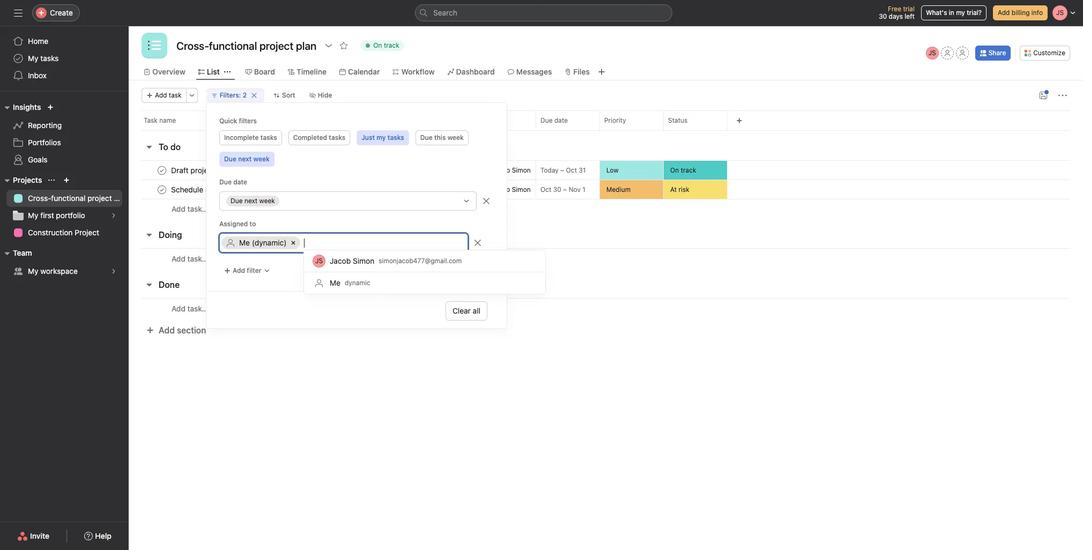 Task type: vqa. For each thing, say whether or not it's contained in the screenshot.
second Completed checkbox from the top of the page
no



Task type: locate. For each thing, give the bounding box(es) containing it.
due this week button
[[416, 130, 469, 145]]

Completed checkbox
[[156, 164, 168, 177]]

collapse task list for this section image left doing button
[[145, 231, 153, 239]]

in
[[949, 9, 955, 17]]

1 vertical spatial due next week
[[231, 197, 275, 205]]

1 vertical spatial jacob simon
[[492, 185, 531, 193]]

add task…
[[172, 204, 208, 214], [172, 254, 208, 263], [172, 304, 208, 313]]

tasks inside just my tasks button
[[388, 134, 404, 142]]

2 vertical spatial task…
[[188, 304, 208, 313]]

goals link
[[6, 151, 122, 168]]

1 vertical spatial collapse task list for this section image
[[145, 281, 153, 289]]

add filter button
[[219, 263, 275, 278]]

0 horizontal spatial on track
[[374, 41, 400, 49]]

1 vertical spatial 30
[[554, 186, 562, 194]]

2 my from the top
[[28, 211, 38, 220]]

0 vertical spatial jacob simon
[[492, 166, 531, 174]]

clear all
[[453, 306, 481, 315]]

dashboard link
[[448, 66, 495, 78]]

my right just
[[377, 134, 386, 142]]

at
[[671, 185, 677, 193]]

due date down due next week button
[[219, 178, 247, 186]]

0 vertical spatial on track button
[[356, 38, 409, 53]]

more section actions image
[[200, 281, 209, 289]]

3 add task… button from the top
[[172, 303, 208, 315]]

1 horizontal spatial 30
[[879, 12, 887, 20]]

task name
[[144, 116, 176, 124]]

1 horizontal spatial date
[[555, 116, 568, 124]]

on inside row
[[671, 166, 679, 174]]

3 task… from the top
[[188, 304, 208, 313]]

teams element
[[0, 244, 129, 282]]

1 jacob simon from the top
[[492, 166, 531, 174]]

2 task… from the top
[[188, 254, 208, 263]]

1 horizontal spatial me
[[330, 278, 341, 288]]

2 vertical spatial add task…
[[172, 304, 208, 313]]

my inside projects element
[[28, 211, 38, 220]]

task… inside header to do tree grid
[[188, 204, 208, 214]]

do
[[170, 142, 181, 152]]

due date
[[541, 116, 568, 124], [219, 178, 247, 186]]

add task… button up doing button
[[172, 203, 208, 215]]

free
[[888, 5, 902, 13]]

filters: 2
[[220, 91, 247, 99]]

2 vertical spatial add task… button
[[172, 303, 208, 315]]

me left dynamic
[[330, 278, 341, 288]]

– right today
[[561, 166, 564, 174]]

2 jacob simon button from the top
[[477, 183, 534, 196]]

0 vertical spatial oct
[[566, 166, 577, 174]]

1 vertical spatial jacob simon button
[[477, 183, 534, 196]]

on track button
[[356, 38, 409, 53], [664, 161, 727, 180]]

2 add task… row from the top
[[129, 248, 1084, 269]]

construction project
[[28, 228, 99, 237]]

3 my from the top
[[28, 267, 38, 276]]

insights button
[[0, 101, 41, 114]]

0 vertical spatial simon
[[512, 166, 531, 174]]

just my tasks
[[362, 134, 404, 142]]

to
[[159, 142, 168, 152]]

more section actions image right doing button
[[203, 231, 211, 239]]

collapse task list for this section image for doing
[[145, 231, 153, 239]]

1 vertical spatial add task…
[[172, 254, 208, 263]]

at risk
[[671, 185, 690, 193]]

me
[[239, 238, 250, 247], [330, 278, 341, 288]]

tasks inside incomplete tasks button
[[261, 134, 277, 142]]

due next week down incomplete tasks button
[[224, 155, 270, 163]]

add task… button up section
[[172, 303, 208, 315]]

incomplete
[[224, 134, 259, 142]]

1 horizontal spatial track
[[681, 166, 697, 174]]

see details, my workspace image
[[111, 268, 117, 275]]

add billing info button
[[994, 5, 1048, 20]]

1 horizontal spatial on track button
[[664, 161, 727, 180]]

1 vertical spatial on
[[671, 166, 679, 174]]

0 vertical spatial add task… row
[[129, 199, 1084, 219]]

task… down schedule kickoff meeting text box
[[188, 204, 208, 214]]

my inside global element
[[28, 54, 38, 63]]

add up add section button
[[172, 304, 186, 313]]

my for my tasks
[[28, 54, 38, 63]]

0 vertical spatial week
[[448, 134, 464, 142]]

–
[[561, 166, 564, 174], [563, 186, 567, 194]]

0 horizontal spatial due date
[[219, 178, 247, 186]]

more section actions image for doing
[[203, 231, 211, 239]]

30 inside header to do tree grid
[[554, 186, 562, 194]]

js
[[929, 49, 937, 57]]

task… up more section actions icon
[[188, 254, 208, 263]]

1 jacob simon button from the top
[[477, 164, 534, 177]]

row
[[129, 111, 1084, 130], [142, 130, 1071, 131], [129, 160, 1084, 180], [129, 180, 1084, 200]]

1 vertical spatial track
[[681, 166, 697, 174]]

0 vertical spatial collapse task list for this section image
[[145, 231, 153, 239]]

add task button
[[142, 88, 187, 103]]

my first portfolio link
[[6, 207, 122, 224]]

due date up today
[[541, 116, 568, 124]]

due up assigned to
[[231, 197, 243, 205]]

1 horizontal spatial oct
[[566, 166, 577, 174]]

2 vertical spatial add task… row
[[129, 298, 1084, 319]]

jacob
[[492, 166, 510, 174], [492, 185, 510, 193]]

add left section
[[159, 326, 175, 335]]

my first portfolio
[[28, 211, 85, 220]]

1 vertical spatial date
[[234, 178, 247, 186]]

week down incomplete tasks button
[[254, 155, 270, 163]]

me for me (dynamic)
[[239, 238, 250, 247]]

0 vertical spatial jacob simon button
[[477, 164, 534, 177]]

0 vertical spatial my
[[28, 54, 38, 63]]

1 collapse task list for this section image from the top
[[145, 231, 153, 239]]

1 vertical spatial task…
[[188, 254, 208, 263]]

more section actions image
[[201, 143, 210, 151], [203, 231, 211, 239]]

add task… up more section actions icon
[[172, 254, 208, 263]]

due inside popup button
[[231, 197, 243, 205]]

done button
[[159, 275, 180, 295]]

add to starred image
[[340, 41, 348, 50]]

my up "inbox"
[[28, 54, 38, 63]]

1 vertical spatial add task… button
[[172, 253, 208, 265]]

oct
[[566, 166, 577, 174], [541, 186, 552, 194]]

1 vertical spatial add task… row
[[129, 248, 1084, 269]]

simon
[[512, 166, 531, 174], [512, 185, 531, 193]]

1 vertical spatial next
[[245, 197, 258, 205]]

team button
[[0, 247, 32, 260]]

tasks
[[40, 54, 59, 63], [261, 134, 277, 142], [329, 134, 346, 142], [388, 134, 404, 142]]

just
[[362, 134, 375, 142]]

schedule kickoff meeting cell
[[129, 180, 473, 200]]

None text field
[[174, 36, 319, 55], [304, 237, 312, 249], [174, 36, 319, 55], [304, 237, 312, 249]]

due next week up to
[[231, 197, 275, 205]]

me (dynamic) group
[[219, 233, 494, 253]]

2 vertical spatial week
[[259, 197, 275, 205]]

add task… row
[[129, 199, 1084, 219], [129, 248, 1084, 269], [129, 298, 1084, 319]]

add up doing
[[172, 204, 186, 214]]

add section button
[[142, 321, 211, 340]]

filters: 2 button
[[206, 88, 265, 103]]

on track button up calendar
[[356, 38, 409, 53]]

1 vertical spatial jacob
[[492, 185, 510, 193]]

tasks right completed
[[329, 134, 346, 142]]

projects
[[13, 175, 42, 185]]

1 horizontal spatial my
[[957, 9, 966, 17]]

add task
[[155, 91, 182, 99]]

more section actions image up draft project brief text box
[[201, 143, 210, 151]]

1 vertical spatial on track button
[[664, 161, 727, 180]]

more actions image right save options 'icon'
[[1059, 91, 1068, 100]]

on track up calendar
[[374, 41, 400, 49]]

2 vertical spatial my
[[28, 267, 38, 276]]

inbox link
[[6, 67, 122, 84]]

row down add tab image
[[129, 111, 1084, 130]]

add left filter
[[233, 267, 245, 275]]

due left the this
[[420, 134, 433, 142]]

1 my from the top
[[28, 54, 38, 63]]

1 horizontal spatial on
[[671, 166, 679, 174]]

remove image
[[482, 197, 491, 205]]

filters:
[[220, 91, 241, 99]]

0 horizontal spatial date
[[234, 178, 247, 186]]

week for due next week button
[[254, 155, 270, 163]]

today
[[541, 166, 559, 174]]

reporting link
[[6, 117, 122, 134]]

30 inside free trial 30 days left
[[879, 12, 887, 20]]

remove image
[[474, 239, 482, 247]]

tasks for completed tasks
[[329, 134, 346, 142]]

week inside popup button
[[259, 197, 275, 205]]

track up risk
[[681, 166, 697, 174]]

1 vertical spatial simon
[[512, 185, 531, 193]]

1 add task… row from the top
[[129, 199, 1084, 219]]

customize
[[1034, 49, 1066, 57]]

jacob simon button for oct
[[477, 183, 534, 196]]

0 vertical spatial –
[[561, 166, 564, 174]]

oct left 31
[[566, 166, 577, 174]]

me down assigned to
[[239, 238, 250, 247]]

project
[[88, 194, 112, 203]]

0 vertical spatial more section actions image
[[201, 143, 210, 151]]

tasks inside my tasks link
[[40, 54, 59, 63]]

add filter
[[233, 267, 262, 275]]

30 left days at the top right of page
[[879, 12, 887, 20]]

(dynamic)
[[252, 238, 287, 247]]

search
[[433, 8, 458, 17]]

add task… inside header to do tree grid
[[172, 204, 208, 214]]

add task… row for doing
[[129, 248, 1084, 269]]

trial
[[904, 5, 915, 13]]

2 collapse task list for this section image from the top
[[145, 281, 153, 289]]

3 add task… from the top
[[172, 304, 208, 313]]

more section actions image for to do
[[201, 143, 210, 151]]

1 vertical spatial me
[[330, 278, 341, 288]]

draft project brief cell
[[129, 160, 473, 180]]

0 vertical spatial due date
[[541, 116, 568, 124]]

projects button
[[0, 174, 42, 187]]

date down due next week button
[[234, 178, 247, 186]]

track up "workflow" link
[[384, 41, 400, 49]]

task… for doing
[[188, 254, 208, 263]]

week for due this week button on the left of page
[[448, 134, 464, 142]]

me (dynamic) cell
[[222, 237, 300, 249]]

0 vertical spatial date
[[555, 116, 568, 124]]

help button
[[77, 527, 119, 546]]

add task… button up more section actions icon
[[172, 253, 208, 265]]

1 horizontal spatial more actions image
[[1059, 91, 1068, 100]]

1 add task… button from the top
[[172, 203, 208, 215]]

1 vertical spatial more section actions image
[[203, 231, 211, 239]]

next down incomplete
[[238, 155, 252, 163]]

0 horizontal spatial my
[[377, 134, 386, 142]]

on track button up at risk dropdown button
[[664, 161, 727, 180]]

1 task… from the top
[[188, 204, 208, 214]]

add task… for done
[[172, 304, 208, 313]]

on track inside header to do tree grid
[[671, 166, 697, 174]]

1 simon from the top
[[512, 166, 531, 174]]

add task… down schedule kickoff meeting text box
[[172, 204, 208, 214]]

name
[[159, 116, 176, 124]]

0 vertical spatial add task… button
[[172, 203, 208, 215]]

0 vertical spatial add task…
[[172, 204, 208, 214]]

show options image
[[325, 41, 333, 50]]

next up to
[[245, 197, 258, 205]]

2 simon from the top
[[512, 185, 531, 193]]

collapse task list for this section image
[[145, 143, 153, 151]]

files link
[[565, 66, 590, 78]]

1 add task… from the top
[[172, 204, 208, 214]]

create button
[[32, 4, 80, 21]]

me inside list box
[[330, 278, 341, 288]]

tasks down home
[[40, 54, 59, 63]]

tasks inside completed tasks button
[[329, 134, 346, 142]]

home link
[[6, 33, 122, 50]]

week up (dynamic)
[[259, 197, 275, 205]]

0 horizontal spatial oct
[[541, 186, 552, 194]]

1 vertical spatial oct
[[541, 186, 552, 194]]

my for my first portfolio
[[28, 211, 38, 220]]

task…
[[188, 204, 208, 214], [188, 254, 208, 263], [188, 304, 208, 313]]

timeline link
[[288, 66, 327, 78]]

my
[[957, 9, 966, 17], [377, 134, 386, 142]]

collapse task list for this section image left done
[[145, 281, 153, 289]]

workflow
[[402, 67, 435, 76]]

simon left today
[[512, 166, 531, 174]]

oct down today
[[541, 186, 552, 194]]

list link
[[198, 66, 220, 78]]

3 add task… row from the top
[[129, 298, 1084, 319]]

0 vertical spatial jacob
[[492, 166, 510, 174]]

0 vertical spatial task…
[[188, 204, 208, 214]]

on up calendar
[[374, 41, 382, 49]]

0 horizontal spatial me
[[239, 238, 250, 247]]

my left first
[[28, 211, 38, 220]]

tasks right just
[[388, 134, 404, 142]]

due
[[541, 116, 553, 124], [420, 134, 433, 142], [224, 155, 237, 163], [219, 178, 232, 186], [231, 197, 243, 205]]

1 vertical spatial my
[[377, 134, 386, 142]]

0 vertical spatial due next week
[[224, 155, 270, 163]]

on up at
[[671, 166, 679, 174]]

0 vertical spatial on
[[374, 41, 382, 49]]

my tasks link
[[6, 50, 122, 67]]

simon left oct 30 – nov 1
[[512, 185, 531, 193]]

0 vertical spatial 30
[[879, 12, 887, 20]]

construction
[[28, 228, 73, 237]]

2 add task… button from the top
[[172, 253, 208, 265]]

my down team
[[28, 267, 38, 276]]

2 jacob from the top
[[492, 185, 510, 193]]

my for my workspace
[[28, 267, 38, 276]]

messages
[[517, 67, 552, 76]]

insights element
[[0, 98, 129, 171]]

0 horizontal spatial track
[[384, 41, 400, 49]]

quick
[[219, 117, 237, 125]]

0 vertical spatial me
[[239, 238, 250, 247]]

add down doing button
[[172, 254, 186, 263]]

my inside teams element
[[28, 267, 38, 276]]

1 horizontal spatial due date
[[541, 116, 568, 124]]

me inside cell
[[239, 238, 250, 247]]

week right the this
[[448, 134, 464, 142]]

next inside popup button
[[245, 197, 258, 205]]

0 vertical spatial next
[[238, 155, 252, 163]]

more actions image right task
[[189, 92, 195, 99]]

workspace
[[40, 267, 78, 276]]

dynamic
[[345, 279, 370, 287]]

add task… button
[[172, 203, 208, 215], [172, 253, 208, 265], [172, 303, 208, 315]]

customize button
[[1021, 46, 1071, 61]]

30 left nov in the top of the page
[[554, 186, 562, 194]]

1 vertical spatial week
[[254, 155, 270, 163]]

just my tasks button
[[357, 130, 409, 145]]

Completed checkbox
[[156, 183, 168, 196]]

1 vertical spatial on track
[[671, 166, 697, 174]]

1 vertical spatial my
[[28, 211, 38, 220]]

date up today – oct 31
[[555, 116, 568, 124]]

more actions image
[[1059, 91, 1068, 100], [189, 92, 195, 99]]

global element
[[0, 26, 129, 91]]

task… up section
[[188, 304, 208, 313]]

hide sidebar image
[[14, 9, 23, 17]]

add task… up section
[[172, 304, 208, 313]]

due next week
[[224, 155, 270, 163], [231, 197, 275, 205]]

days
[[889, 12, 903, 20]]

date
[[555, 116, 568, 124], [234, 178, 247, 186]]

1 horizontal spatial on track
[[671, 166, 697, 174]]

overview link
[[144, 66, 186, 78]]

my right in
[[957, 9, 966, 17]]

on track up risk
[[671, 166, 697, 174]]

jacob simon left today
[[492, 166, 531, 174]]

jacob simon left oct 30 – nov 1
[[492, 185, 531, 193]]

show options, current sort, top image
[[49, 177, 55, 183]]

– left nov in the top of the page
[[563, 186, 567, 194]]

0 horizontal spatial 30
[[554, 186, 562, 194]]

add task… button for done
[[172, 303, 208, 315]]

add field image
[[737, 117, 743, 124]]

0 vertical spatial on track
[[374, 41, 400, 49]]

tasks right incomplete
[[261, 134, 277, 142]]

collapse task list for this section image
[[145, 231, 153, 239], [145, 281, 153, 289]]

2 add task… from the top
[[172, 254, 208, 263]]

30
[[879, 12, 887, 20], [554, 186, 562, 194]]

dashboard
[[456, 67, 495, 76]]

due up today
[[541, 116, 553, 124]]



Task type: describe. For each thing, give the bounding box(es) containing it.
row down priority
[[142, 130, 1071, 131]]

me dynamic
[[330, 278, 370, 288]]

timeline
[[297, 67, 327, 76]]

date inside row
[[555, 116, 568, 124]]

new project or portfolio image
[[64, 177, 70, 183]]

to do button
[[159, 137, 181, 157]]

doing
[[159, 230, 182, 240]]

tasks for incomplete tasks
[[261, 134, 277, 142]]

Draft project brief text field
[[169, 165, 236, 176]]

js button
[[926, 47, 939, 60]]

add inside dropdown button
[[233, 267, 245, 275]]

due down draft project brief text box
[[219, 178, 232, 186]]

completed
[[293, 134, 327, 142]]

sort button
[[269, 88, 300, 103]]

workflow link
[[393, 66, 435, 78]]

add task… row for done
[[129, 298, 1084, 319]]

share button
[[976, 46, 1011, 61]]

add task… for doing
[[172, 254, 208, 263]]

clear image
[[251, 92, 258, 99]]

0 horizontal spatial on
[[374, 41, 382, 49]]

medium button
[[600, 180, 664, 199]]

first
[[40, 211, 54, 220]]

tasks for my tasks
[[40, 54, 59, 63]]

low
[[607, 166, 619, 174]]

medium
[[607, 185, 631, 193]]

completed image
[[156, 183, 168, 196]]

inbox
[[28, 71, 47, 80]]

1 vertical spatial –
[[563, 186, 567, 194]]

free trial 30 days left
[[879, 5, 915, 20]]

to
[[250, 220, 256, 228]]

project
[[75, 228, 99, 237]]

assigned to
[[219, 220, 256, 228]]

portfolios link
[[6, 134, 122, 151]]

0 vertical spatial my
[[957, 9, 966, 17]]

add section
[[159, 326, 206, 335]]

header to do tree grid
[[129, 160, 1084, 219]]

oct 30 – nov 1
[[541, 186, 586, 194]]

completed tasks button
[[288, 130, 350, 145]]

track inside header to do tree grid
[[681, 166, 697, 174]]

this
[[435, 134, 446, 142]]

0 vertical spatial track
[[384, 41, 400, 49]]

section
[[177, 326, 206, 335]]

calendar link
[[340, 66, 380, 78]]

31
[[579, 166, 586, 174]]

1 jacob from the top
[[492, 166, 510, 174]]

sort
[[282, 91, 295, 99]]

what's
[[927, 9, 948, 17]]

save options image
[[1040, 91, 1048, 100]]

add task… button for doing
[[172, 253, 208, 265]]

task… for done
[[188, 304, 208, 313]]

0 horizontal spatial more actions image
[[189, 92, 195, 99]]

row containing task name
[[129, 111, 1084, 130]]

invite
[[30, 532, 49, 541]]

create
[[50, 8, 73, 17]]

filter
[[247, 267, 262, 275]]

me (dynamic)
[[239, 238, 287, 247]]

new image
[[47, 104, 54, 111]]

reporting
[[28, 121, 62, 130]]

my tasks
[[28, 54, 59, 63]]

incomplete tasks
[[224, 134, 277, 142]]

completed tasks
[[293, 134, 346, 142]]

board
[[254, 67, 275, 76]]

help
[[95, 532, 112, 541]]

me list box
[[304, 251, 546, 294]]

due down incomplete
[[224, 155, 237, 163]]

add left "billing"
[[998, 9, 1010, 17]]

overview
[[152, 67, 186, 76]]

task
[[144, 116, 158, 124]]

due next week inside popup button
[[231, 197, 275, 205]]

risk
[[679, 185, 690, 193]]

list
[[207, 67, 220, 76]]

doing button
[[159, 225, 182, 245]]

Schedule kickoff meeting text field
[[169, 184, 262, 195]]

quick filters
[[219, 117, 257, 125]]

home
[[28, 36, 48, 46]]

me for me dynamic
[[330, 278, 341, 288]]

search button
[[415, 4, 673, 21]]

cross-functional project plan link
[[6, 190, 129, 207]]

due next week button
[[219, 192, 477, 211]]

row up medium
[[129, 160, 1084, 180]]

see details, my first portfolio image
[[111, 212, 117, 219]]

all
[[473, 306, 481, 315]]

add left task
[[155, 91, 167, 99]]

tab actions image
[[224, 69, 231, 75]]

add inside header to do tree grid
[[172, 204, 186, 214]]

team
[[13, 248, 32, 258]]

completed image
[[156, 164, 168, 177]]

billing
[[1012, 9, 1030, 17]]

my workspace
[[28, 267, 78, 276]]

today – oct 31
[[541, 166, 586, 174]]

goals
[[28, 155, 48, 164]]

share
[[989, 49, 1007, 57]]

collapse task list for this section image for done
[[145, 281, 153, 289]]

portfolio
[[56, 211, 85, 220]]

due next week group
[[219, 192, 494, 211]]

portfolios
[[28, 138, 61, 147]]

at risk button
[[664, 180, 727, 199]]

construction project link
[[6, 224, 122, 241]]

files
[[574, 67, 590, 76]]

left
[[905, 12, 915, 20]]

hide button
[[305, 88, 337, 103]]

functional
[[51, 194, 86, 203]]

clear
[[453, 306, 471, 315]]

due next week inside button
[[224, 155, 270, 163]]

next inside button
[[238, 155, 252, 163]]

1 vertical spatial due date
[[219, 178, 247, 186]]

downicon image
[[464, 198, 470, 204]]

projects element
[[0, 171, 129, 244]]

invite button
[[10, 527, 56, 546]]

done
[[159, 280, 180, 290]]

due this week
[[420, 134, 464, 142]]

search list box
[[415, 4, 673, 21]]

0 horizontal spatial on track button
[[356, 38, 409, 53]]

add tab image
[[598, 68, 606, 76]]

hide
[[318, 91, 332, 99]]

jacob simon button for today
[[477, 164, 534, 177]]

task
[[169, 91, 182, 99]]

row down low
[[129, 180, 1084, 200]]

2
[[243, 91, 247, 99]]

insights
[[13, 102, 41, 112]]

list image
[[148, 39, 161, 52]]

due next week button
[[219, 152, 275, 167]]

2 jacob simon from the top
[[492, 185, 531, 193]]



